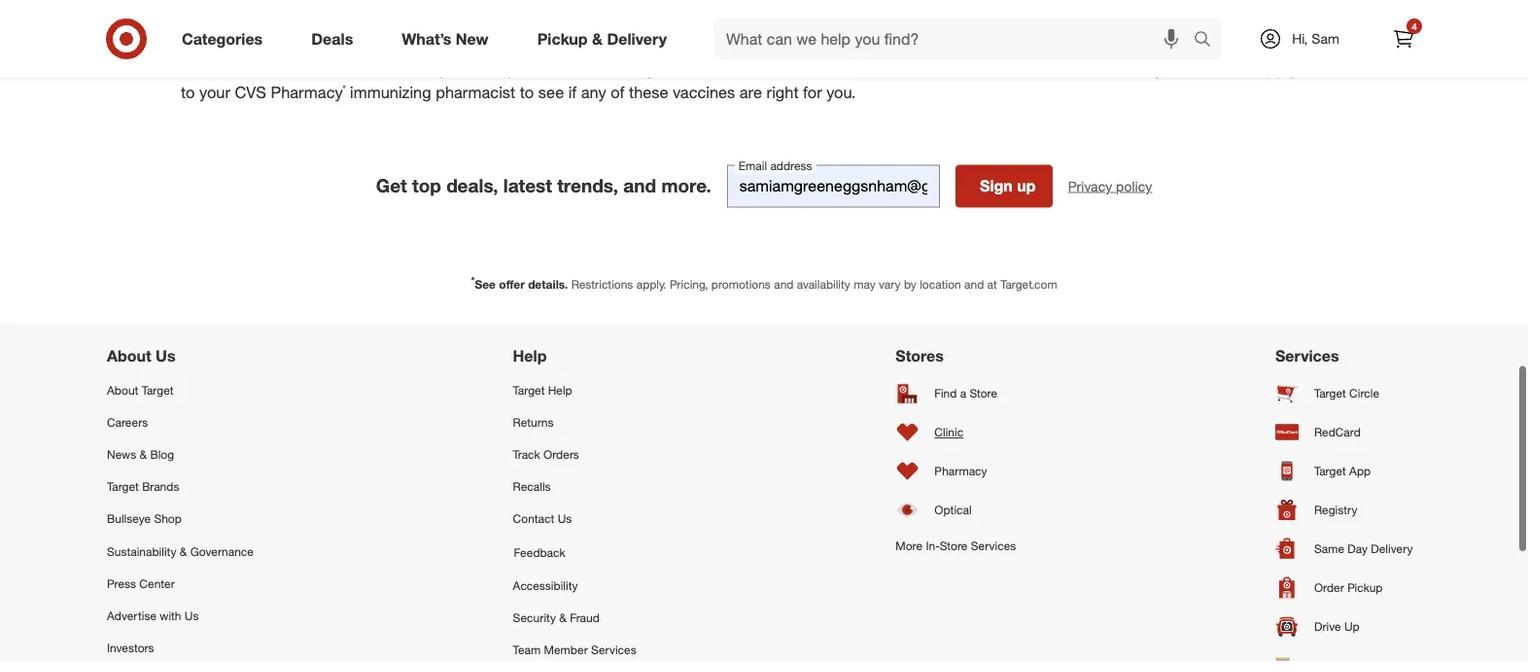 Task type: vqa. For each thing, say whether or not it's contained in the screenshot.
the apply. to the right
yes



Task type: locate. For each thing, give the bounding box(es) containing it.
feedback button
[[513, 535, 636, 569]]

apply. inside * see offer details. restrictions apply. pricing, promotions and availability may vary by location and at target.com
[[636, 277, 666, 291]]

investors link
[[107, 632, 254, 661]]

& down bullseye shop link
[[180, 544, 187, 558]]

1 vertical spatial about
[[107, 383, 138, 397]]

by
[[499, 59, 516, 79], [904, 277, 917, 291]]

accessibility
[[513, 578, 578, 592]]

press center link
[[107, 567, 254, 599]]

0 horizontal spatial to
[[181, 82, 195, 102]]

target circle link
[[1275, 374, 1421, 413]]

team member services
[[513, 642, 636, 657]]

delivery for pickup & delivery
[[607, 29, 667, 48]]

1 vertical spatial by
[[904, 277, 917, 291]]

services down 'fraud'
[[591, 642, 636, 657]]

2 vertical spatial us
[[185, 608, 199, 623]]

target left the circle
[[1314, 386, 1346, 401]]

0 vertical spatial by
[[499, 59, 516, 79]]

sustainability
[[107, 544, 176, 558]]

**for
[[181, 59, 215, 79]]

hi, sam
[[1292, 30, 1339, 47]]

&
[[592, 29, 603, 48], [140, 447, 147, 462], [180, 544, 187, 558], [559, 610, 567, 625]]

& for pickup
[[592, 29, 603, 48]]

at
[[987, 277, 997, 291]]

to left the see
[[520, 82, 534, 102]]

recalls
[[513, 479, 551, 494]]

and left at
[[964, 277, 984, 291]]

0 horizontal spatial delivery
[[607, 29, 667, 48]]

us right the "with"
[[185, 608, 199, 623]]

categories link
[[165, 17, 287, 60]]

target brands
[[107, 479, 179, 494]]

services up target circle on the bottom of the page
[[1275, 347, 1339, 366]]

advertise with us
[[107, 608, 199, 623]]

2 horizontal spatial us
[[558, 512, 572, 526]]

pickup & delivery
[[537, 29, 667, 48]]

more in-store services
[[896, 538, 1016, 553]]

target brands link
[[107, 471, 254, 503]]

1 horizontal spatial pharmacy
[[935, 464, 987, 478]]

apply. down hi,
[[1259, 59, 1300, 79]]

us right contact at the left bottom
[[558, 512, 572, 526]]

order
[[1314, 580, 1344, 595]]

find
[[935, 386, 957, 401]]

1 horizontal spatial by
[[904, 277, 917, 291]]

help up the "returns" link
[[548, 383, 572, 397]]

this
[[718, 59, 747, 79]]

0 vertical spatial about
[[107, 347, 151, 366]]

what's new
[[402, 29, 489, 48]]

1 vertical spatial services
[[971, 538, 1016, 553]]

0 horizontal spatial help
[[513, 347, 547, 366]]

of
[[929, 59, 943, 79], [611, 82, 625, 102]]

target for target brands
[[107, 479, 139, 494]]

store
[[970, 386, 997, 401], [940, 538, 968, 553]]

blog
[[150, 447, 174, 462]]

store right a
[[970, 386, 997, 401]]

2 horizontal spatial services
[[1275, 347, 1339, 366]]

1 horizontal spatial delivery
[[1371, 542, 1413, 556]]

1 vertical spatial pharmacy
[[935, 464, 987, 478]]

& up based
[[592, 29, 603, 48]]

list
[[905, 59, 925, 79]]

search button
[[1185, 17, 1232, 64]]

1 horizontal spatial of
[[929, 59, 943, 79]]

news & blog link
[[107, 438, 254, 471]]

0 vertical spatial delivery
[[607, 29, 667, 48]]

apply. left pricing,
[[636, 277, 666, 291]]

1 vertical spatial delivery
[[1371, 542, 1413, 556]]

target down news on the left bottom of the page
[[107, 479, 139, 494]]

4 link
[[1382, 17, 1425, 60]]

2 about from the top
[[107, 383, 138, 397]]

pharmacy down 19 on the top of page
[[271, 82, 343, 102]]

delivery for same day delivery
[[1371, 542, 1413, 556]]

help
[[513, 347, 547, 366], [548, 383, 572, 397]]

track
[[513, 447, 540, 462]]

1 vertical spatial store
[[940, 538, 968, 553]]

0 horizontal spatial store
[[940, 538, 968, 553]]

pharmacy down clinic link on the bottom right of the page
[[935, 464, 987, 478]]

pickup up based
[[537, 29, 588, 48]]

help up target help in the bottom of the page
[[513, 347, 547, 366]]

1 vertical spatial of
[[611, 82, 625, 102]]

1 horizontal spatial help
[[548, 383, 572, 397]]

& left 'fraud'
[[559, 610, 567, 625]]

an
[[795, 59, 813, 79]]

to down the **for
[[181, 82, 195, 102]]

1 horizontal spatial us
[[185, 608, 199, 623]]

0 horizontal spatial pharmacy
[[271, 82, 343, 102]]

and
[[296, 59, 323, 79], [623, 175, 656, 197], [774, 277, 794, 291], [964, 277, 984, 291]]

**for covid-19 and more: availability varies by state based on regulations. this is not an all‐inclusive list of who should be vaccinated. age restrictions apply. talk to your cvs pharmacy
[[181, 59, 1331, 102]]

delivery inside 'link'
[[1371, 542, 1413, 556]]

about for about target
[[107, 383, 138, 397]]

up
[[1344, 619, 1360, 634]]

registry link
[[1275, 491, 1421, 529]]

delivery up on
[[607, 29, 667, 48]]

us for contact us
[[558, 512, 572, 526]]

target up returns
[[513, 383, 545, 397]]

hi,
[[1292, 30, 1308, 47]]

None text field
[[727, 165, 940, 208]]

careers link
[[107, 406, 254, 438]]

services inside "link"
[[591, 642, 636, 657]]

privacy
[[1068, 177, 1112, 194]]

What can we help you find? suggestions appear below search field
[[715, 17, 1199, 60]]

& for sustainability
[[180, 544, 187, 558]]

0 vertical spatial us
[[156, 347, 175, 366]]

1 horizontal spatial apply.
[[1259, 59, 1300, 79]]

brands
[[142, 479, 179, 494]]

store down optical 'link'
[[940, 538, 968, 553]]

us for about us
[[156, 347, 175, 366]]

pharmacy inside **for covid-19 and more: availability varies by state based on regulations. this is not an all‐inclusive list of who should be vaccinated. age restrictions apply. talk to your cvs pharmacy
[[271, 82, 343, 102]]

vary
[[879, 277, 901, 291]]

more.
[[661, 175, 711, 197]]

investors
[[107, 640, 154, 655]]

1 to from the left
[[181, 82, 195, 102]]

of down on
[[611, 82, 625, 102]]

bullseye shop link
[[107, 503, 254, 535]]

1 vertical spatial pickup
[[1347, 580, 1383, 595]]

target inside "link"
[[1314, 386, 1346, 401]]

target help
[[513, 383, 572, 397]]

returns link
[[513, 406, 636, 438]]

0 vertical spatial services
[[1275, 347, 1339, 366]]

is
[[752, 59, 763, 79]]

deals,
[[446, 175, 498, 197]]

& left blog
[[140, 447, 147, 462]]

about up about target
[[107, 347, 151, 366]]

us up the about target link
[[156, 347, 175, 366]]

pickup
[[537, 29, 588, 48], [1347, 580, 1383, 595]]

advertise
[[107, 608, 157, 623]]

target left the app
[[1314, 464, 1346, 478]]

apply. inside **for covid-19 and more: availability varies by state based on regulations. this is not an all‐inclusive list of who should be vaccinated. age restrictions apply. talk to your cvs pharmacy
[[1259, 59, 1300, 79]]

1 vertical spatial us
[[558, 512, 572, 526]]

0 horizontal spatial services
[[591, 642, 636, 657]]

0 vertical spatial apply.
[[1259, 59, 1300, 79]]

1 about from the top
[[107, 347, 151, 366]]

trends,
[[557, 175, 618, 197]]

pickup right the order in the bottom right of the page
[[1347, 580, 1383, 595]]

talk
[[1304, 59, 1331, 79]]

0 vertical spatial store
[[970, 386, 997, 401]]

security & fraud link
[[513, 601, 636, 634]]

1 horizontal spatial services
[[971, 538, 1016, 553]]

drive
[[1314, 619, 1341, 634]]

feedback
[[514, 545, 565, 559]]

any
[[581, 82, 606, 102]]

1 horizontal spatial store
[[970, 386, 997, 401]]

1 vertical spatial apply.
[[636, 277, 666, 291]]

by left state at top left
[[499, 59, 516, 79]]

services down optical 'link'
[[971, 538, 1016, 553]]

and right 19 on the top of page
[[296, 59, 323, 79]]

track orders
[[513, 447, 579, 462]]

details.
[[528, 277, 568, 291]]

about target link
[[107, 374, 254, 406]]

with
[[160, 608, 181, 623]]

regulations.
[[631, 59, 713, 79]]

vaccines
[[673, 82, 735, 102]]

0 horizontal spatial by
[[499, 59, 516, 79]]

by inside * see offer details. restrictions apply. pricing, promotions and availability may vary by location and at target.com
[[904, 277, 917, 291]]

0 vertical spatial of
[[929, 59, 943, 79]]

delivery right the day
[[1371, 542, 1413, 556]]

order pickup
[[1314, 580, 1383, 595]]

2 vertical spatial services
[[591, 642, 636, 657]]

target down the about us
[[142, 383, 174, 397]]

0 vertical spatial pharmacy
[[271, 82, 343, 102]]

®
[[343, 83, 346, 94]]

of right list
[[929, 59, 943, 79]]

all‐inclusive
[[817, 59, 900, 79]]

team member services link
[[513, 634, 636, 661]]

privacy policy link
[[1068, 176, 1152, 196]]

a
[[960, 386, 966, 401]]

same day delivery
[[1314, 542, 1413, 556]]

press
[[107, 576, 136, 591]]

more in-store services link
[[896, 529, 1016, 562]]

0 vertical spatial help
[[513, 347, 547, 366]]

day
[[1348, 542, 1368, 556]]

redcard
[[1314, 425, 1361, 439]]

news & blog
[[107, 447, 174, 462]]

1 horizontal spatial to
[[520, 82, 534, 102]]

more
[[896, 538, 923, 553]]

for
[[803, 82, 822, 102]]

*
[[471, 274, 475, 286]]

0 horizontal spatial us
[[156, 347, 175, 366]]

categories
[[182, 29, 263, 48]]

0 horizontal spatial of
[[611, 82, 625, 102]]

covid-
[[219, 59, 274, 79]]

0 horizontal spatial apply.
[[636, 277, 666, 291]]

pharmacist
[[436, 82, 515, 102]]

member
[[544, 642, 588, 657]]

0 vertical spatial pickup
[[537, 29, 588, 48]]

and inside **for covid-19 and more: availability varies by state based on regulations. this is not an all‐inclusive list of who should be vaccinated. age restrictions apply. talk to your cvs pharmacy
[[296, 59, 323, 79]]

by right vary in the right of the page
[[904, 277, 917, 291]]

clinic
[[935, 425, 964, 439]]

& for security
[[559, 610, 567, 625]]

about up careers
[[107, 383, 138, 397]]



Task type: describe. For each thing, give the bounding box(es) containing it.
restrictions
[[571, 277, 633, 291]]

drive up link
[[1275, 607, 1421, 646]]

right
[[767, 82, 799, 102]]

advertise with us link
[[107, 599, 254, 632]]

fraud
[[570, 610, 600, 625]]

your
[[199, 82, 230, 102]]

of inside **for covid-19 and more: availability varies by state based on regulations. this is not an all‐inclusive list of who should be vaccinated. age restrictions apply. talk to your cvs pharmacy
[[929, 59, 943, 79]]

target help link
[[513, 374, 636, 406]]

restrictions
[[1175, 59, 1254, 79]]

availability
[[797, 277, 850, 291]]

state
[[520, 59, 555, 79]]

are
[[740, 82, 762, 102]]

target for target app
[[1314, 464, 1346, 478]]

see
[[475, 277, 496, 291]]

may
[[854, 277, 876, 291]]

if
[[568, 82, 577, 102]]

accessibility link
[[513, 569, 636, 601]]

offer
[[499, 277, 525, 291]]

target for target help
[[513, 383, 545, 397]]

not
[[768, 59, 791, 79]]

4
[[1412, 20, 1417, 32]]

order pickup link
[[1275, 568, 1421, 607]]

2 to from the left
[[520, 82, 534, 102]]

and left more.
[[623, 175, 656, 197]]

contact us link
[[513, 503, 636, 535]]

contact
[[513, 512, 554, 526]]

availability
[[373, 59, 448, 79]]

privacy policy
[[1068, 177, 1152, 194]]

same day delivery link
[[1275, 529, 1421, 568]]

optical link
[[896, 491, 1016, 529]]

& for news
[[140, 447, 147, 462]]

what's
[[402, 29, 451, 48]]

recalls link
[[513, 471, 636, 503]]

by inside **for covid-19 and more: availability varies by state based on regulations. this is not an all‐inclusive list of who should be vaccinated. age restrictions apply. talk to your cvs pharmacy
[[499, 59, 516, 79]]

app
[[1349, 464, 1371, 478]]

press center
[[107, 576, 175, 591]]

get top deals, latest trends, and more.
[[376, 175, 711, 197]]

optical
[[935, 503, 972, 517]]

in-
[[926, 538, 940, 553]]

sustainability & governance link
[[107, 535, 254, 567]]

1 vertical spatial help
[[548, 383, 572, 397]]

these
[[629, 82, 668, 102]]

get
[[376, 175, 407, 197]]

careers
[[107, 415, 148, 429]]

pickup & delivery link
[[521, 17, 691, 60]]

bullseye
[[107, 512, 151, 526]]

orders
[[543, 447, 579, 462]]

see
[[538, 82, 564, 102]]

contact us
[[513, 512, 572, 526]]

1 horizontal spatial pickup
[[1347, 580, 1383, 595]]

and left availability
[[774, 277, 794, 291]]

target app link
[[1275, 452, 1421, 491]]

find a store
[[935, 386, 997, 401]]

search
[[1185, 31, 1232, 50]]

security
[[513, 610, 556, 625]]

age
[[1142, 59, 1171, 79]]

deals
[[311, 29, 353, 48]]

new
[[456, 29, 489, 48]]

should
[[982, 59, 1030, 79]]

store for a
[[970, 386, 997, 401]]

cvs
[[235, 82, 266, 102]]

sustainability & governance
[[107, 544, 254, 558]]

to inside **for covid-19 and more: availability varies by state based on regulations. this is not an all‐inclusive list of who should be vaccinated. age restrictions apply. talk to your cvs pharmacy
[[181, 82, 195, 102]]

you.
[[827, 82, 856, 102]]

target for target circle
[[1314, 386, 1346, 401]]

target app
[[1314, 464, 1371, 478]]

varies
[[452, 59, 494, 79]]

0 horizontal spatial pickup
[[537, 29, 588, 48]]

store for in-
[[940, 538, 968, 553]]

promotions
[[711, 277, 771, 291]]

about for about us
[[107, 347, 151, 366]]

sign up button
[[955, 165, 1053, 208]]

policy
[[1116, 177, 1152, 194]]

news
[[107, 447, 136, 462]]

pricing,
[[670, 277, 708, 291]]

redcard link
[[1275, 413, 1421, 452]]

shop
[[154, 512, 182, 526]]

sam
[[1312, 30, 1339, 47]]



